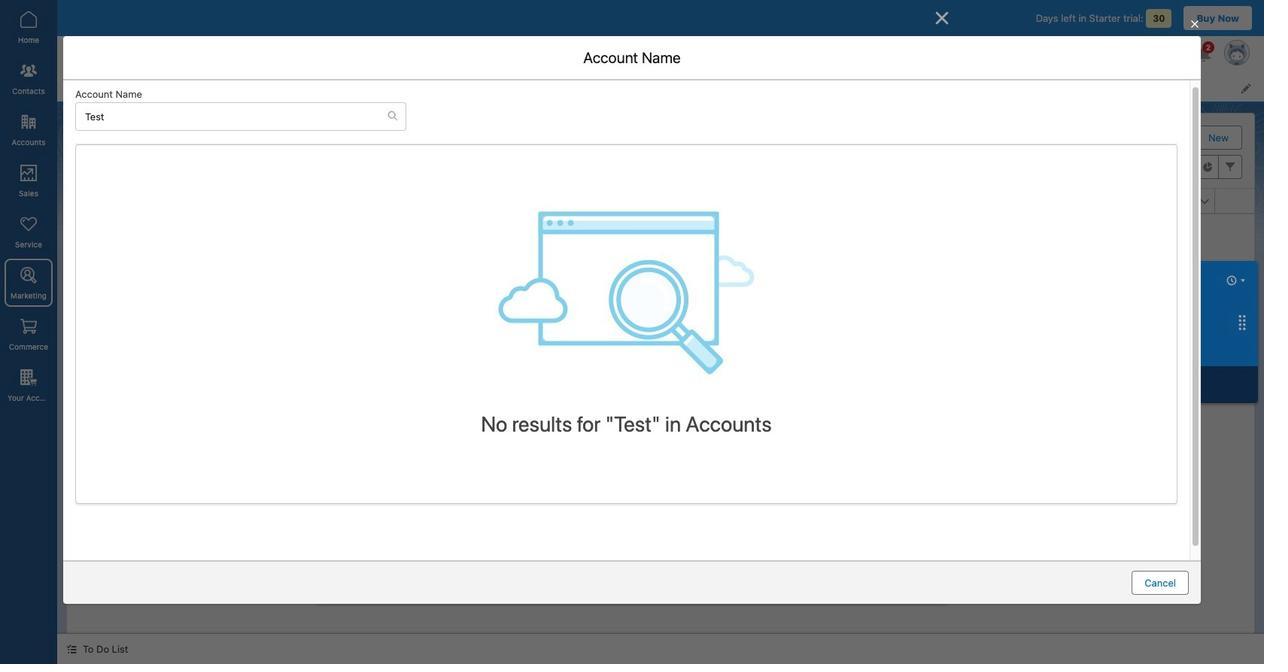 Task type: describe. For each thing, give the bounding box(es) containing it.
all contacts|contacts|list view element
[[66, 113, 1255, 634]]

inverse image
[[933, 9, 951, 27]]

title element
[[496, 189, 685, 214]]

1 list item from the left
[[154, 74, 232, 102]]

action image
[[1215, 189, 1254, 213]]

First Name text field
[[348, 222, 905, 246]]

item number element
[[67, 189, 112, 214]]

item number image
[[67, 189, 112, 213]]

Last Name text field
[[348, 264, 905, 288]]

3 list item from the left
[[321, 74, 404, 102]]

action element
[[1215, 189, 1254, 214]]

1 horizontal spatial text default image
[[388, 111, 398, 121]]

contact owner alias element
[[1035, 189, 1224, 214]]

phone element
[[676, 189, 856, 214]]



Task type: locate. For each thing, give the bounding box(es) containing it.
status inside all contacts|contacts|list view element
[[550, 321, 772, 502]]

2 list item from the left
[[232, 74, 321, 102]]

text default image
[[388, 111, 398, 121], [66, 644, 77, 655]]

list item
[[154, 74, 232, 102], [232, 74, 321, 102], [321, 74, 404, 102], [404, 74, 468, 102]]

None text field
[[348, 471, 905, 514]]

None text field
[[348, 375, 905, 399]]

Search All Contacts list view. search field
[[885, 155, 1066, 179]]

0 vertical spatial text default image
[[388, 111, 398, 121]]

Search Accounts... text field
[[76, 103, 388, 130]]

4 list item from the left
[[404, 74, 468, 102]]

list
[[154, 74, 1264, 102]]

status
[[550, 321, 772, 502]]

0 horizontal spatial text default image
[[66, 644, 77, 655]]

1 vertical spatial text default image
[[66, 644, 77, 655]]



Task type: vqa. For each thing, say whether or not it's contained in the screenshot.
all open leads status
no



